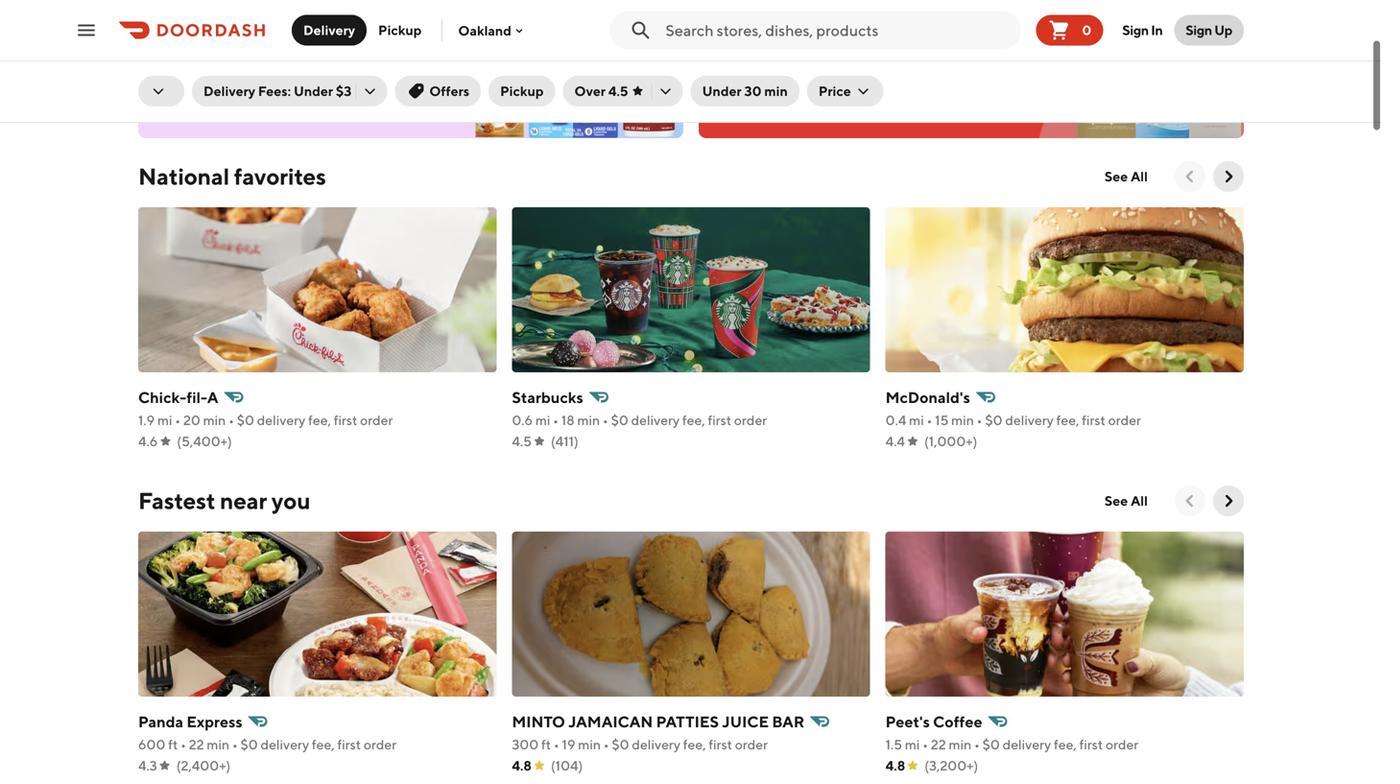 Task type: locate. For each thing, give the bounding box(es) containing it.
mi for starbucks
[[535, 412, 550, 428]]

order now button
[[161, 83, 251, 113], [722, 86, 811, 117]]

1 see all link from the top
[[1093, 161, 1160, 192]]

22 up (2,400+)
[[189, 737, 204, 753]]

1 sign from the left
[[1123, 22, 1149, 38]]

1 22 from the left
[[189, 737, 204, 753]]

items.
[[324, 34, 361, 50]]

now right 30
[[774, 94, 800, 109]]

juice
[[722, 713, 769, 731]]

under
[[294, 83, 333, 99], [702, 83, 742, 99]]

delivery
[[257, 412, 306, 428], [631, 412, 680, 428], [1005, 412, 1054, 428], [261, 737, 309, 753], [632, 737, 681, 753], [1003, 737, 1051, 753]]

• down jamaican
[[604, 737, 609, 753]]

fee,
[[308, 412, 331, 428], [682, 412, 705, 428], [1057, 412, 1079, 428], [312, 737, 335, 753], [683, 737, 706, 753], [1054, 737, 1077, 753]]

mi for peet's coffee
[[905, 737, 920, 753]]

0 vertical spatial $3
[[193, 34, 209, 50]]

pet
[[815, 2, 845, 24]]

1 horizontal spatial ft
[[541, 737, 551, 753]]

15
[[935, 412, 949, 428]]

1 horizontal spatial pickup button
[[489, 76, 555, 107]]

min for panda express
[[207, 737, 229, 753]]

1 vertical spatial see
[[1105, 493, 1128, 509]]

choose
[[722, 57, 769, 73]]

favorites
[[234, 163, 326, 190]]

4.8 down 1.5
[[886, 758, 905, 774]]

1 vertical spatial previous button of carousel image
[[1181, 491, 1200, 511]]

mi for mcdonald's
[[909, 412, 924, 428]]

2 4.8 from the left
[[886, 758, 905, 774]]

order down terms
[[173, 90, 210, 106]]

0 vertical spatial see all
[[1105, 168, 1148, 184]]

$​0 for panda express
[[240, 737, 258, 753]]

0 horizontal spatial 22
[[189, 737, 204, 753]]

first for panda express
[[337, 737, 361, 753]]

1 ft from the left
[[168, 737, 178, 753]]

22 down peet's coffee
[[931, 737, 946, 753]]

1 horizontal spatial 4.8
[[886, 758, 905, 774]]

2 under from the left
[[702, 83, 742, 99]]

min right 20
[[203, 412, 226, 428]]

sign left in
[[1123, 22, 1149, 38]]

4.5
[[608, 83, 628, 99], [512, 433, 532, 449]]

peet's
[[886, 713, 930, 731]]

19
[[562, 737, 575, 753]]

1 previous button of carousel image from the top
[[1181, 167, 1200, 186]]

order now
[[173, 90, 239, 106], [733, 94, 800, 109]]

fastest near you link
[[138, 486, 310, 516]]

see
[[1105, 168, 1128, 184], [1105, 493, 1128, 509]]

0 vertical spatial pickup
[[378, 22, 422, 38]]

1 vertical spatial next button of carousel image
[[1219, 491, 1238, 511]]

under left 30
[[702, 83, 742, 99]]

you
[[272, 487, 310, 515]]

see all for fastest near you
[[1105, 493, 1148, 509]]

chick-fil-a
[[138, 388, 218, 407]]

mi
[[157, 412, 172, 428], [535, 412, 550, 428], [909, 412, 924, 428], [905, 737, 920, 753]]

2 see all link from the top
[[1093, 486, 1160, 516]]

0 horizontal spatial order now button
[[161, 83, 251, 113]]

see all link
[[1093, 161, 1160, 192], [1093, 486, 1160, 516]]

peet's coffee
[[886, 713, 983, 731]]

over
[[575, 83, 606, 99]]

min down the express at the left of page
[[207, 737, 229, 753]]

see all link for fastest near you
[[1093, 486, 1160, 516]]

4.8 for minto jamaican patties juice bar
[[512, 758, 532, 774]]

oakland
[[458, 22, 512, 38]]

0 horizontal spatial order now
[[173, 90, 239, 106]]

min for chick-fil-a
[[203, 412, 226, 428]]

22 for express
[[189, 737, 204, 753]]

pickup button
[[367, 15, 433, 46], [489, 76, 555, 107]]

1 vertical spatial $3
[[336, 83, 352, 99]]

1 horizontal spatial order now button
[[722, 86, 811, 117]]

0 vertical spatial next button of carousel image
[[1219, 167, 1238, 186]]

order now down by
[[733, 94, 800, 109]]

all
[[1131, 168, 1148, 184], [1131, 493, 1148, 509]]

0 horizontal spatial 4.8
[[512, 758, 532, 774]]

• left 19 on the bottom left of page
[[554, 737, 559, 753]]

• up (1,000+)
[[977, 412, 983, 428]]

now down apply.
[[213, 90, 239, 106]]

1 under from the left
[[294, 83, 333, 99]]

0 horizontal spatial ft
[[168, 737, 178, 753]]

symptom
[[331, 2, 414, 24]]

0 button
[[1036, 15, 1103, 46]]

1 horizontal spatial under
[[702, 83, 742, 99]]

order down 'choose'
[[733, 94, 771, 109]]

mi for chick-fil-a
[[157, 412, 172, 428]]

min
[[764, 83, 788, 99], [203, 412, 226, 428], [577, 412, 600, 428], [951, 412, 974, 428], [207, 737, 229, 753], [578, 737, 601, 753], [949, 737, 972, 753]]

order for to
[[733, 94, 771, 109]]

delivery for delivery fees: under $3
[[204, 83, 255, 99]]

4.8
[[512, 758, 532, 774], [886, 758, 905, 774]]

1 horizontal spatial order now
[[733, 94, 800, 109]]

1 vertical spatial all
[[1131, 493, 1148, 509]]

pickup right items.
[[378, 22, 422, 38]]

1 vertical spatial 4.5
[[512, 433, 532, 449]]

$3 down items.
[[336, 83, 352, 99]]

fee, for starbucks
[[682, 412, 705, 428]]

see all link for national favorites
[[1093, 161, 1160, 192]]

1 see from the top
[[1105, 168, 1128, 184]]

first for mcdonald's
[[1082, 412, 1106, 428]]

your
[[771, 2, 811, 24]]

previous button of carousel image for fastest near you
[[1181, 491, 1200, 511]]

order now button for their
[[722, 86, 811, 117]]

4.5 right over
[[608, 83, 628, 99]]

$​0 for minto jamaican patties juice bar
[[612, 737, 629, 753]]

0 vertical spatial all
[[1131, 168, 1148, 184]]

national
[[138, 163, 229, 190]]

pickup button right items.
[[367, 15, 433, 46]]

fees:
[[258, 83, 291, 99]]

30
[[744, 83, 762, 99]]

minto jamaican patties juice bar
[[512, 713, 805, 731]]

$3 left on
[[193, 34, 209, 50]]

1 horizontal spatial pickup
[[500, 83, 544, 99]]

order now button down apply.
[[161, 83, 251, 113]]

1 all from the top
[[1131, 168, 1148, 184]]

1 horizontal spatial 4.5
[[608, 83, 628, 99]]

sign
[[1123, 22, 1149, 38], [1186, 22, 1212, 38]]

min up (3,200+)
[[949, 737, 972, 753]]

4.5 inside button
[[608, 83, 628, 99]]

0 horizontal spatial order
[[173, 90, 210, 106]]

under 30 min button
[[691, 76, 799, 107]]

1 horizontal spatial order
[[733, 94, 771, 109]]

sign left up
[[1186, 22, 1212, 38]]

next button of carousel image
[[1219, 167, 1238, 186], [1219, 491, 1238, 511]]

min right 19 on the bottom left of page
[[578, 737, 601, 753]]

$​0 for starbucks
[[611, 412, 629, 428]]

4.8 down 300 on the bottom left of page
[[512, 758, 532, 774]]

0 horizontal spatial $3
[[193, 34, 209, 50]]

2 sign from the left
[[1186, 22, 1212, 38]]

ft right 600
[[168, 737, 178, 753]]

delivery for mcdonald's
[[1005, 412, 1054, 428]]

0 horizontal spatial pickup
[[378, 22, 422, 38]]

order now down apply.
[[173, 90, 239, 106]]

4.8 for peet's coffee
[[886, 758, 905, 774]]

order now button down by
[[722, 86, 811, 117]]

min for peet's coffee
[[949, 737, 972, 753]]

-
[[395, 34, 401, 50]]

pickup
[[378, 22, 422, 38], [500, 83, 544, 99]]

4.5 down 0.6
[[512, 433, 532, 449]]

fee, for panda express
[[312, 737, 335, 753]]

mi right the 0.4
[[909, 412, 924, 428]]

1 vertical spatial pickup button
[[489, 76, 555, 107]]

delivery inside button
[[303, 22, 355, 38]]

1 vertical spatial see all link
[[1093, 486, 1160, 516]]

0 horizontal spatial under
[[294, 83, 333, 99]]

2 see from the top
[[1105, 493, 1128, 509]]

needs
[[791, 25, 845, 48]]

min right the 18
[[577, 412, 600, 428]]

price
[[819, 83, 851, 99]]

• down coffee
[[974, 737, 980, 753]]

Store search: begin typing to search for stores available on DoorDash text field
[[666, 20, 1013, 41]]

fee, for minto jamaican patties juice bar
[[683, 737, 706, 753]]

on
[[212, 34, 227, 50]]

• up (5,400+)
[[229, 412, 234, 428]]

under right fees:
[[294, 83, 333, 99]]

now
[[213, 90, 239, 106], [774, 94, 800, 109]]

mi right 0.6
[[535, 412, 550, 428]]

mi right 1.5
[[905, 737, 920, 753]]

mi right "1.9"
[[157, 412, 172, 428]]

2 see all from the top
[[1105, 493, 1148, 509]]

$​0
[[237, 412, 254, 428], [611, 412, 629, 428], [985, 412, 1003, 428], [240, 737, 258, 753], [612, 737, 629, 753], [983, 737, 1000, 753]]

0 horizontal spatial pickup button
[[367, 15, 433, 46]]

min right 30
[[764, 83, 788, 99]]

a
[[207, 388, 218, 407]]

0 vertical spatial see all link
[[1093, 161, 1160, 192]]

1 vertical spatial see all
[[1105, 493, 1148, 509]]

1 see all from the top
[[1105, 168, 1148, 184]]

first
[[334, 412, 357, 428], [708, 412, 732, 428], [1082, 412, 1106, 428], [337, 737, 361, 753], [709, 737, 732, 753], [1080, 737, 1103, 753]]

1 4.8 from the left
[[512, 758, 532, 774]]

delivery fees: under $3
[[204, 83, 352, 99]]

1 horizontal spatial now
[[774, 94, 800, 109]]

medicine
[[161, 2, 245, 24]]

0
[[1082, 22, 1092, 38]]

2 previous button of carousel image from the top
[[1181, 491, 1200, 511]]

sign in link
[[1111, 11, 1174, 49]]

1 vertical spatial delivery
[[204, 83, 255, 99]]

300
[[512, 737, 539, 753]]

2 all from the top
[[1131, 493, 1148, 509]]

1 horizontal spatial $3
[[336, 83, 352, 99]]

0 vertical spatial 4.5
[[608, 83, 628, 99]]

22
[[189, 737, 204, 753], [931, 737, 946, 753]]

0 vertical spatial previous button of carousel image
[[1181, 167, 1200, 186]]

pickup button down oakland popup button
[[489, 76, 555, 107]]

pickup down oakland popup button
[[500, 83, 544, 99]]

min right 15
[[951, 412, 974, 428]]

0 horizontal spatial sign
[[1123, 22, 1149, 38]]

previous button of carousel image for national favorites
[[1181, 167, 1200, 186]]

1 next button of carousel image from the top
[[1219, 167, 1238, 186]]

order for $3
[[173, 90, 210, 106]]

order
[[173, 90, 210, 106], [733, 94, 771, 109]]

ft right 300 on the bottom left of page
[[541, 737, 551, 753]]

1 horizontal spatial sign
[[1186, 22, 1212, 38]]

• down the express at the left of page
[[232, 737, 238, 753]]

4.4
[[886, 433, 905, 449]]

2 next button of carousel image from the top
[[1219, 491, 1238, 511]]

sign for sign in
[[1123, 22, 1149, 38]]

order for peet's coffee
[[1106, 737, 1139, 753]]

0 vertical spatial see
[[1105, 168, 1128, 184]]

see all
[[1105, 168, 1148, 184], [1105, 493, 1148, 509]]

1 horizontal spatial 22
[[931, 737, 946, 753]]

next button of carousel image for national favorites
[[1219, 167, 1238, 186]]

delivery for panda express
[[261, 737, 309, 753]]

order for mcdonald's
[[1108, 412, 1141, 428]]

•
[[175, 412, 181, 428], [229, 412, 234, 428], [553, 412, 559, 428], [603, 412, 608, 428], [927, 412, 932, 428], [977, 412, 983, 428], [181, 737, 186, 753], [232, 737, 238, 753], [554, 737, 559, 753], [604, 737, 609, 753], [923, 737, 928, 753], [974, 737, 980, 753]]

first for chick-fil-a
[[334, 412, 357, 428]]

(1,000+)
[[924, 433, 978, 449]]

offers button
[[395, 76, 481, 107]]

22 for coffee
[[931, 737, 946, 753]]

0 horizontal spatial delivery
[[204, 83, 255, 99]]

order
[[360, 412, 393, 428], [734, 412, 767, 428], [1108, 412, 1141, 428], [364, 737, 397, 753], [735, 737, 768, 753], [1106, 737, 1139, 753]]

mcdonald's
[[886, 388, 970, 407]]

2 ft from the left
[[541, 737, 551, 753]]

• down peet's coffee
[[923, 737, 928, 753]]

1 horizontal spatial delivery
[[303, 22, 355, 38]]

0 horizontal spatial now
[[213, 90, 239, 106]]

0 vertical spatial delivery
[[303, 22, 355, 38]]

previous button of carousel image
[[1181, 167, 1200, 186], [1181, 491, 1200, 511]]

2 22 from the left
[[931, 737, 946, 753]]

0 horizontal spatial 4.5
[[512, 433, 532, 449]]

ft
[[168, 737, 178, 753], [541, 737, 551, 753]]



Task type: describe. For each thing, give the bounding box(es) containing it.
order for minto jamaican patties juice bar
[[735, 737, 768, 753]]

bar
[[772, 713, 805, 731]]

0.4 mi • 15 min • $​0 delivery fee, first order
[[886, 412, 1141, 428]]

(2,400+)
[[176, 758, 231, 774]]

minto
[[512, 713, 565, 731]]

fastest
[[138, 487, 215, 515]]

delivery for peet's coffee
[[1003, 737, 1051, 753]]

chick-
[[138, 388, 187, 407]]

by
[[772, 57, 787, 73]]

&
[[844, 57, 852, 73]]

oakland button
[[458, 22, 527, 38]]

1 vertical spatial pickup
[[500, 83, 544, 99]]

fastest near you
[[138, 487, 310, 515]]

1.5 mi • 22 min • $​0 delivery fee, first order
[[886, 737, 1139, 753]]

for
[[249, 2, 274, 24]]

4.3
[[138, 758, 157, 774]]

near
[[220, 487, 267, 515]]

order for starbucks
[[734, 412, 767, 428]]

$3 inside medicine for every symptom save $3 on select mucinex items.  now - 12/31. terms apply.
[[193, 34, 209, 50]]

600
[[138, 737, 166, 753]]

12/31.
[[403, 34, 438, 50]]

see for national favorites
[[1105, 168, 1128, 184]]

ft for panda
[[168, 737, 178, 753]]

sign for sign up
[[1186, 22, 1212, 38]]

select
[[230, 34, 266, 50]]

(411)
[[551, 433, 579, 449]]

• left 20
[[175, 412, 181, 428]]

in
[[1151, 22, 1163, 38]]

starbucks
[[512, 388, 583, 407]]

0 vertical spatial pickup button
[[367, 15, 433, 46]]

300 ft • 19 min • $​0 delivery fee, first order
[[512, 737, 768, 753]]

order now for their
[[733, 94, 800, 109]]

under inside button
[[702, 83, 742, 99]]

• down panda express
[[181, 737, 186, 753]]

delivery button
[[292, 15, 367, 46]]

up
[[1215, 22, 1233, 38]]

over 4.5 button
[[563, 76, 683, 107]]

patties
[[656, 713, 719, 731]]

express
[[187, 713, 243, 731]]

age
[[818, 57, 841, 73]]

(104)
[[551, 758, 583, 774]]

• left the 18
[[553, 412, 559, 428]]

1.9 mi • 20 min • $​0 delivery fee, first order
[[138, 412, 393, 428]]

panda
[[138, 713, 183, 731]]

fee, for chick-fil-a
[[308, 412, 331, 428]]

0.6 mi • 18 min • $​0 delivery fee, first order
[[512, 412, 767, 428]]

(3,200+)
[[925, 758, 978, 774]]

nutrition
[[849, 2, 928, 24]]

breed
[[855, 57, 891, 73]]

over 4.5
[[575, 83, 628, 99]]

$​0 for mcdonald's
[[985, 412, 1003, 428]]

min inside button
[[764, 83, 788, 99]]

$​0 for chick-fil-a
[[237, 412, 254, 428]]

now for their
[[774, 94, 800, 109]]

delivery for delivery
[[303, 22, 355, 38]]

fee, for mcdonald's
[[1057, 412, 1079, 428]]

delivery for chick-fil-a
[[257, 412, 306, 428]]

• right the 18
[[603, 412, 608, 428]]

all for national favorites
[[1131, 168, 1148, 184]]

18
[[561, 412, 575, 428]]

now for on
[[213, 90, 239, 106]]

their
[[745, 25, 787, 48]]

order for panda express
[[364, 737, 397, 753]]

open menu image
[[75, 19, 98, 42]]

min for minto jamaican patties juice bar
[[578, 737, 601, 753]]

next button of carousel image
[[1234, 54, 1254, 73]]

600 ft • 22 min • $​0 delivery fee, first order
[[138, 737, 397, 753]]

apply.
[[200, 53, 236, 69]]

delivery for starbucks
[[631, 412, 680, 428]]

$​0 for peet's coffee
[[983, 737, 1000, 753]]

next button of carousel image for fastest near you
[[1219, 491, 1238, 511]]

fil-
[[187, 388, 207, 407]]

tailored
[[932, 2, 1002, 24]]

feed
[[722, 2, 767, 24]]

ft for minto
[[541, 737, 551, 753]]

order now button for on
[[161, 83, 251, 113]]

first for peet's coffee
[[1080, 737, 1103, 753]]

national favorites link
[[138, 161, 326, 192]]

save
[[161, 34, 191, 50]]

fee, for peet's coffee
[[1054, 737, 1077, 753]]

size,
[[789, 57, 816, 73]]

all for fastest near you
[[1131, 493, 1148, 509]]

(5,400+)
[[177, 433, 232, 449]]

medicine for every symptom save $3 on select mucinex items.  now - 12/31. terms apply.
[[161, 2, 438, 69]]

panda express
[[138, 713, 243, 731]]

sign up link
[[1174, 15, 1244, 46]]

every
[[278, 2, 327, 24]]

price button
[[807, 76, 884, 107]]

1.5
[[886, 737, 902, 753]]

20
[[183, 412, 200, 428]]

national favorites
[[138, 163, 326, 190]]

1.9
[[138, 412, 155, 428]]

0.6
[[512, 412, 533, 428]]

terms
[[161, 53, 198, 69]]

see all for national favorites
[[1105, 168, 1148, 184]]

now
[[363, 34, 392, 50]]

coffee
[[933, 713, 983, 731]]

4.6
[[138, 433, 158, 449]]

sign up
[[1186, 22, 1233, 38]]

delivery for minto jamaican patties juice bar
[[632, 737, 681, 753]]

first for minto jamaican patties juice bar
[[709, 737, 732, 753]]

first for starbucks
[[708, 412, 732, 428]]

0.4
[[886, 412, 907, 428]]

• left 15
[[927, 412, 932, 428]]

min for starbucks
[[577, 412, 600, 428]]

mucinex
[[269, 34, 322, 50]]

feed your pet nutrition tailored to their needs choose by size, age & breed
[[722, 2, 1002, 73]]

see for fastest near you
[[1105, 493, 1128, 509]]

order for chick-fil-a
[[360, 412, 393, 428]]

offers
[[429, 83, 470, 99]]

jamaican
[[568, 713, 653, 731]]

to
[[722, 25, 741, 48]]

under 30 min
[[702, 83, 788, 99]]

min for mcdonald's
[[951, 412, 974, 428]]

order now for on
[[173, 90, 239, 106]]



Task type: vqa. For each thing, say whether or not it's contained in the screenshot.
second See All LINK from the top of the page
yes



